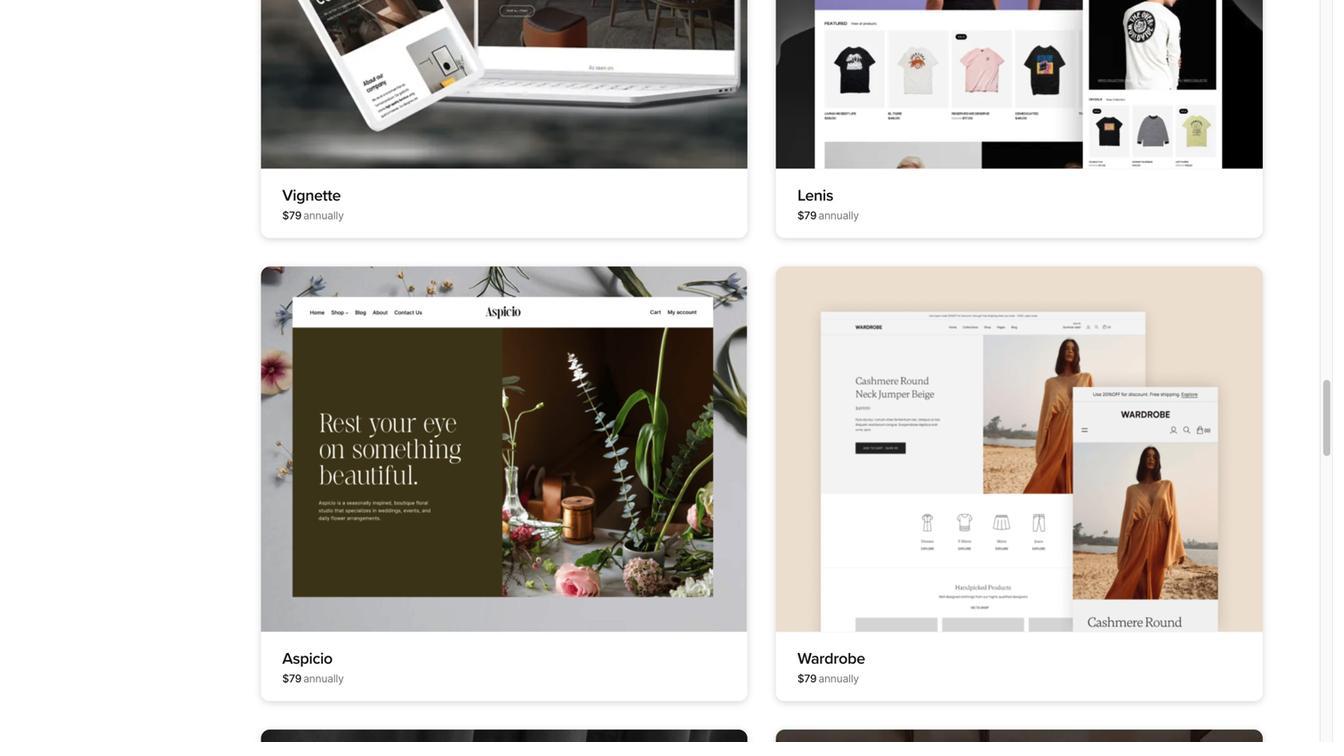 Task type: describe. For each thing, give the bounding box(es) containing it.
lenis link
[[798, 186, 834, 205]]

$79 for lenis
[[798, 209, 817, 222]]

$79 for vignette
[[282, 209, 302, 222]]

vignette $79 annually
[[282, 186, 344, 222]]

wardrobe
[[798, 649, 865, 668]]

aspicio link
[[282, 649, 333, 668]]

annually for vignette
[[303, 209, 344, 222]]

annually for aspicio
[[303, 672, 344, 685]]

wardrobe $79 annually
[[798, 649, 865, 685]]

lenis $79 annually
[[798, 186, 859, 222]]

aspicio $79 annually
[[282, 649, 344, 685]]

annually for lenis
[[819, 209, 859, 222]]

$79 for aspicio
[[282, 672, 302, 685]]



Task type: locate. For each thing, give the bounding box(es) containing it.
aspicio
[[282, 649, 333, 668]]

$79 inside "aspicio $79 annually"
[[282, 672, 302, 685]]

$79 down vignette link
[[282, 209, 302, 222]]

annually inside wardrobe $79 annually
[[819, 672, 859, 685]]

$79 for wardrobe
[[798, 672, 817, 685]]

$79 down lenis link
[[798, 209, 817, 222]]

annually inside "aspicio $79 annually"
[[303, 672, 344, 685]]

annually
[[303, 209, 344, 222], [819, 209, 859, 222], [303, 672, 344, 685], [819, 672, 859, 685]]

annually inside vignette $79 annually
[[303, 209, 344, 222]]

vignette
[[282, 186, 341, 205]]

annually down wardrobe link
[[819, 672, 859, 685]]

vignette link
[[282, 186, 341, 205]]

$79 inside vignette $79 annually
[[282, 209, 302, 222]]

lenis
[[798, 186, 834, 205]]

wardrobe link
[[798, 649, 865, 668]]

annually inside "lenis $79 annually"
[[819, 209, 859, 222]]

annually down lenis
[[819, 209, 859, 222]]

$79 down wardrobe link
[[798, 672, 817, 685]]

$79 inside "lenis $79 annually"
[[798, 209, 817, 222]]

annually down aspicio link
[[303, 672, 344, 685]]

$79 down aspicio link
[[282, 672, 302, 685]]

$79
[[282, 209, 302, 222], [798, 209, 817, 222], [282, 672, 302, 685], [798, 672, 817, 685]]

$79 inside wardrobe $79 annually
[[798, 672, 817, 685]]

annually down vignette link
[[303, 209, 344, 222]]

annually for wardrobe
[[819, 672, 859, 685]]



Task type: vqa. For each thing, say whether or not it's contained in the screenshot.
Lenis $79 annually at the top
yes



